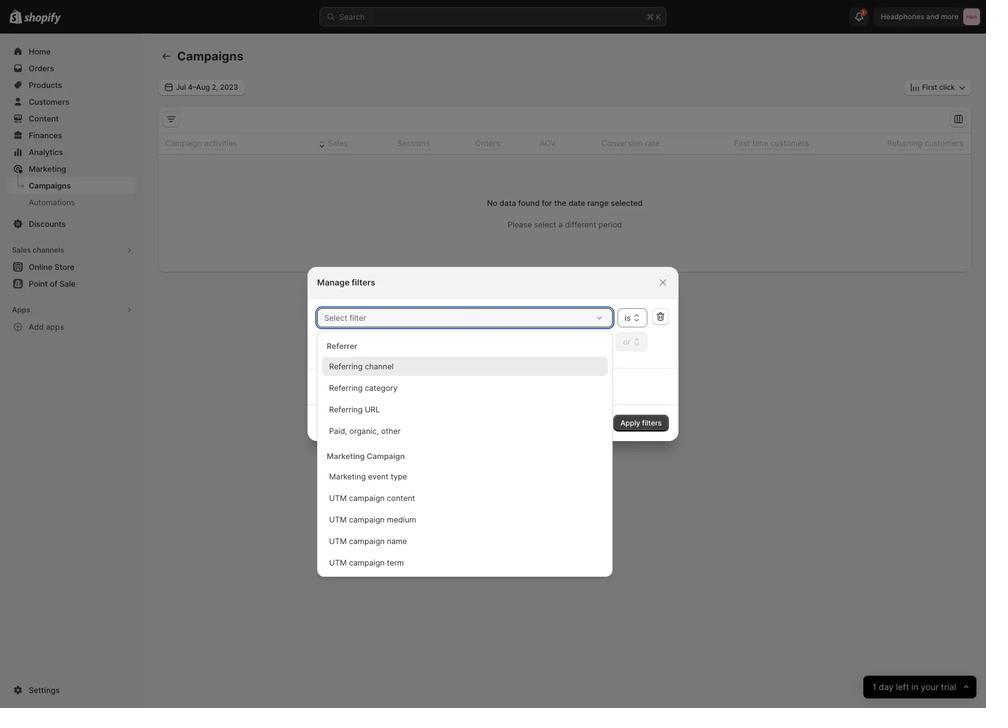 Task type: locate. For each thing, give the bounding box(es) containing it.
1 vertical spatial filters
[[643, 419, 662, 428]]

data
[[500, 198, 517, 208]]

referring up paid,
[[329, 405, 363, 414]]

utm for utm campaign term
[[329, 558, 347, 568]]

for
[[542, 198, 553, 208]]

sales inside 'button'
[[12, 246, 31, 255]]

filters right apply
[[643, 419, 662, 428]]

aov
[[540, 138, 556, 148]]

other
[[381, 426, 401, 436]]

0 horizontal spatial filters
[[352, 277, 376, 287]]

filters
[[352, 277, 376, 287], [643, 419, 662, 428]]

marketing for marketing campaign
[[327, 452, 365, 461]]

customers
[[771, 138, 810, 148], [926, 138, 964, 148]]

0 horizontal spatial customers
[[771, 138, 810, 148]]

marketing
[[29, 164, 66, 174], [327, 452, 365, 461], [329, 472, 366, 481]]

1 vertical spatial add
[[325, 382, 339, 391]]

1 referring from the top
[[329, 362, 363, 371]]

add for add apps
[[29, 322, 44, 332]]

utm up 'utm campaign name'
[[329, 515, 347, 525]]

manage filters
[[317, 277, 376, 287]]

returning customers
[[888, 138, 964, 148]]

marketing campaign group
[[317, 467, 613, 573]]

0 vertical spatial campaigns
[[177, 49, 244, 63]]

returning
[[888, 138, 923, 148]]

referring channel option
[[317, 357, 613, 376]]

content
[[387, 493, 415, 503]]

utm
[[329, 493, 347, 503], [329, 515, 347, 525], [329, 537, 347, 546], [329, 558, 347, 568]]

3 campaign from the top
[[349, 537, 385, 546]]

2 referring from the top
[[329, 383, 363, 393]]

channels
[[33, 246, 64, 255]]

3 referring from the top
[[329, 405, 363, 414]]

sales for sales
[[328, 138, 348, 148]]

manage
[[317, 277, 350, 287]]

4 utm from the top
[[329, 558, 347, 568]]

4 campaign from the top
[[349, 558, 385, 568]]

0 horizontal spatial campaign
[[165, 138, 202, 148]]

1 horizontal spatial customers
[[926, 138, 964, 148]]

select
[[535, 220, 557, 229]]

filter
[[340, 382, 356, 391]]

add apps
[[29, 322, 64, 332]]

0 vertical spatial add
[[29, 322, 44, 332]]

home
[[29, 47, 51, 56]]

referring for referring category
[[329, 383, 363, 393]]

marketing link
[[7, 160, 137, 177]]

⌘
[[647, 12, 654, 22]]

different
[[566, 220, 597, 229]]

sales
[[328, 138, 348, 148], [12, 246, 31, 255]]

referring category
[[329, 383, 398, 393]]

3 utm from the top
[[329, 537, 347, 546]]

customers right returning at the top
[[926, 138, 964, 148]]

1 horizontal spatial sales
[[328, 138, 348, 148]]

1 horizontal spatial add
[[325, 382, 339, 391]]

conversion rate
[[602, 138, 660, 148]]

marketing inside "marketing" link
[[29, 164, 66, 174]]

referring up filter
[[329, 362, 363, 371]]

apply
[[621, 419, 641, 428]]

1 horizontal spatial filters
[[643, 419, 662, 428]]

found
[[519, 198, 540, 208]]

referring up referring url
[[329, 383, 363, 393]]

channel
[[365, 362, 394, 371]]

2 utm from the top
[[329, 515, 347, 525]]

1 utm from the top
[[329, 493, 347, 503]]

marketing event type
[[329, 472, 407, 481]]

sales button
[[314, 135, 350, 152]]

utm for utm campaign medium
[[329, 515, 347, 525]]

no
[[487, 198, 498, 208]]

campaign
[[165, 138, 202, 148], [367, 452, 405, 461]]

campaign up event
[[367, 452, 405, 461]]

campaign down marketing event type
[[349, 493, 385, 503]]

1 vertical spatial campaigns
[[29, 181, 71, 190]]

utm down 'utm campaign name'
[[329, 558, 347, 568]]

sales inside "button"
[[328, 138, 348, 148]]

marketing down marketing campaign in the bottom of the page
[[329, 472, 366, 481]]

campaign down 'utm campaign name'
[[349, 558, 385, 568]]

utm up utm campaign term
[[329, 537, 347, 546]]

organic,
[[350, 426, 379, 436]]

customers right time
[[771, 138, 810, 148]]

sales channels button
[[7, 242, 137, 259]]

1 campaign from the top
[[349, 493, 385, 503]]

add filter
[[325, 382, 356, 391]]

referring
[[329, 362, 363, 371], [329, 383, 363, 393], [329, 405, 363, 414]]

0 vertical spatial campaign
[[165, 138, 202, 148]]

⌘ k
[[647, 12, 662, 22]]

manage filters dialog
[[0, 267, 987, 441]]

sales for sales channels
[[12, 246, 31, 255]]

referring inside option
[[329, 362, 363, 371]]

utm down marketing event type
[[329, 493, 347, 503]]

add inside button
[[29, 322, 44, 332]]

campaign up utm campaign term
[[349, 537, 385, 546]]

campaign
[[349, 493, 385, 503], [349, 515, 385, 525], [349, 537, 385, 546], [349, 558, 385, 568]]

1 vertical spatial sales
[[12, 246, 31, 255]]

0 vertical spatial referring
[[329, 362, 363, 371]]

0 vertical spatial sales
[[328, 138, 348, 148]]

referring url
[[329, 405, 380, 414]]

marketing down paid,
[[327, 452, 365, 461]]

orders button
[[462, 135, 502, 152]]

add inside button
[[325, 382, 339, 391]]

0 vertical spatial marketing
[[29, 164, 66, 174]]

add left apps
[[29, 322, 44, 332]]

referring for referring url
[[329, 405, 363, 414]]

date
[[569, 198, 586, 208]]

1 vertical spatial marketing
[[327, 452, 365, 461]]

campaigns
[[177, 49, 244, 63], [29, 181, 71, 190]]

filters inside 'apply filters' button
[[643, 419, 662, 428]]

0 horizontal spatial add
[[29, 322, 44, 332]]

campaign left activities
[[165, 138, 202, 148]]

utm for utm campaign name
[[329, 537, 347, 546]]

time
[[753, 138, 769, 148]]

marketing inside marketing campaign group
[[329, 472, 366, 481]]

marketing up campaigns link
[[29, 164, 66, 174]]

period
[[599, 220, 623, 229]]

add left filter
[[325, 382, 339, 391]]

settings
[[29, 686, 60, 695]]

0 vertical spatial filters
[[352, 277, 376, 287]]

add apps button
[[7, 319, 137, 335]]

1 vertical spatial referring
[[329, 383, 363, 393]]

settings link
[[7, 682, 137, 699]]

filters right manage
[[352, 277, 376, 287]]

1 vertical spatial campaign
[[367, 452, 405, 461]]

2 customers from the left
[[926, 138, 964, 148]]

paid, organic, other
[[329, 426, 401, 436]]

0 horizontal spatial sales
[[12, 246, 31, 255]]

2 vertical spatial referring
[[329, 405, 363, 414]]

shopify image
[[24, 12, 61, 24]]

apps button
[[7, 302, 137, 319]]

marketing for marketing
[[29, 164, 66, 174]]

utm campaign medium
[[329, 515, 417, 525]]

2 vertical spatial marketing
[[329, 472, 366, 481]]

add
[[29, 322, 44, 332], [325, 382, 339, 391]]

2 campaign from the top
[[349, 515, 385, 525]]

filters for apply filters
[[643, 419, 662, 428]]

campaign up 'utm campaign name'
[[349, 515, 385, 525]]

k
[[657, 12, 662, 22]]

filters for manage filters
[[352, 277, 376, 287]]

event
[[368, 472, 389, 481]]

term
[[387, 558, 404, 568]]

add filter button
[[317, 378, 363, 395]]



Task type: vqa. For each thing, say whether or not it's contained in the screenshot.
Campaign to the top
yes



Task type: describe. For each thing, give the bounding box(es) containing it.
apps
[[12, 305, 30, 314]]

apply filters
[[621, 419, 662, 428]]

please
[[508, 220, 532, 229]]

type
[[391, 472, 407, 481]]

campaign for term
[[349, 558, 385, 568]]

utm campaign content
[[329, 493, 415, 503]]

search
[[340, 12, 365, 22]]

please select a different period
[[508, 220, 623, 229]]

home link
[[7, 43, 137, 60]]

referring for referring channel
[[329, 362, 363, 371]]

1 horizontal spatial campaigns
[[177, 49, 244, 63]]

utm campaign name
[[329, 537, 407, 546]]

referrer group
[[317, 357, 613, 441]]

first time customers button
[[721, 135, 812, 152]]

campaigns link
[[7, 177, 137, 194]]

url
[[365, 405, 380, 414]]

1 customers from the left
[[771, 138, 810, 148]]

campaign for name
[[349, 537, 385, 546]]

campaign for content
[[349, 493, 385, 503]]

1 horizontal spatial campaign
[[367, 452, 405, 461]]

discounts link
[[7, 216, 137, 232]]

campaign for medium
[[349, 515, 385, 525]]

marketing campaign
[[327, 452, 405, 461]]

a
[[559, 220, 563, 229]]

first time customers
[[735, 138, 810, 148]]

conversion
[[602, 138, 643, 148]]

is
[[625, 313, 631, 323]]

selected
[[611, 198, 643, 208]]

Select filter text field
[[317, 308, 592, 328]]

utm campaign term
[[329, 558, 404, 568]]

add for add filter
[[325, 382, 339, 391]]

sessions button
[[384, 135, 432, 152]]

referring channel
[[329, 362, 394, 371]]

returning customers button
[[874, 135, 966, 152]]

medium
[[387, 515, 417, 525]]

marketing for marketing event type
[[329, 472, 366, 481]]

campaign activities
[[165, 138, 237, 148]]

discounts
[[29, 219, 66, 229]]

orders
[[476, 138, 501, 148]]

sales channels
[[12, 246, 64, 255]]

first
[[735, 138, 751, 148]]

activities
[[205, 138, 237, 148]]

no data found for the date range selected
[[487, 198, 643, 208]]

name
[[387, 537, 407, 546]]

rate
[[645, 138, 660, 148]]

utm for utm campaign content
[[329, 493, 347, 503]]

automations
[[29, 198, 75, 207]]

automations link
[[7, 194, 137, 211]]

referrer
[[327, 341, 358, 351]]

the
[[555, 198, 567, 208]]

range
[[588, 198, 609, 208]]

apply filters button
[[614, 415, 670, 432]]

0 horizontal spatial campaigns
[[29, 181, 71, 190]]

aov button
[[527, 135, 558, 152]]

paid,
[[329, 426, 348, 436]]

or
[[624, 337, 631, 347]]

apps
[[46, 322, 64, 332]]

sessions
[[398, 138, 430, 148]]

category
[[365, 383, 398, 393]]



